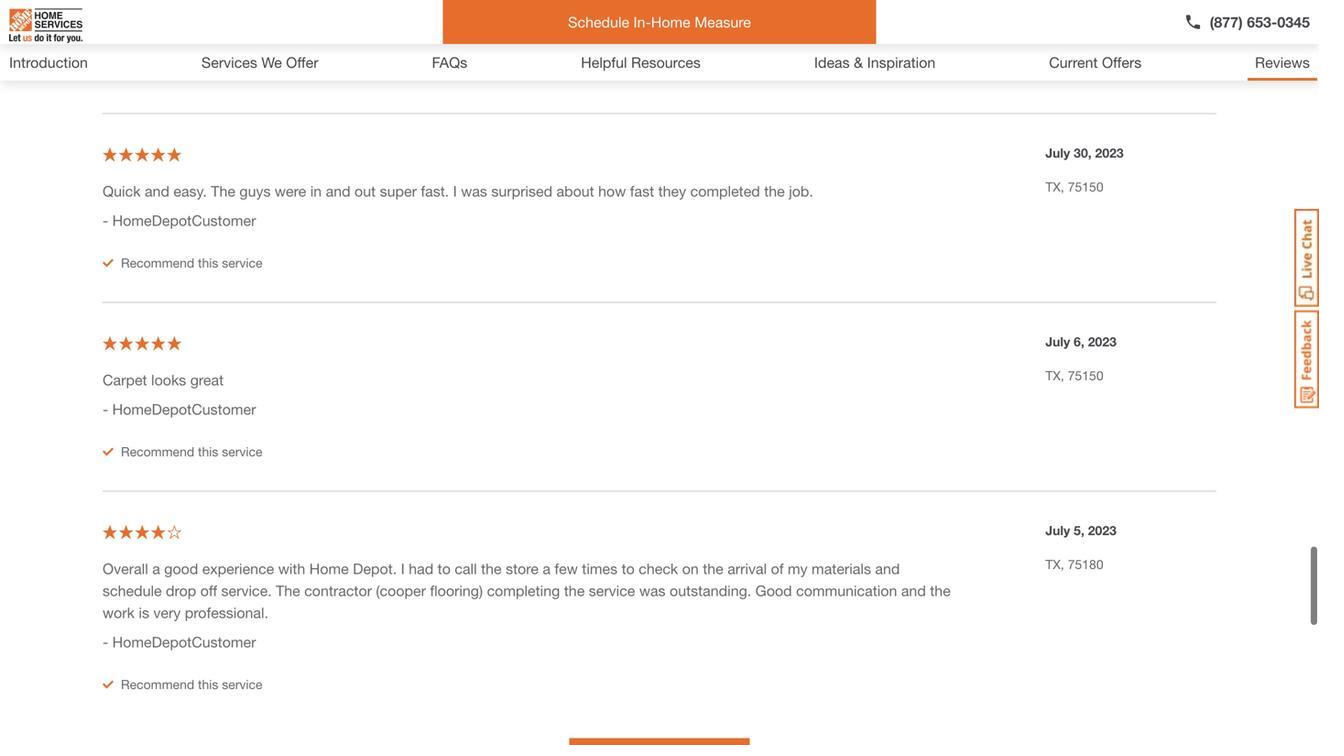 Task type: vqa. For each thing, say whether or not it's contained in the screenshot.
arrival
yes



Task type: locate. For each thing, give the bounding box(es) containing it.
good
[[164, 556, 198, 574]]

- down the work
[[103, 630, 108, 647]]

feedback link image
[[1295, 310, 1320, 409]]

tx, left 75180
[[1046, 553, 1065, 568]]

2 75150 from the top
[[1068, 364, 1104, 379]]

this down professional.
[[198, 673, 218, 688]]

2023 right 6, on the right of page
[[1089, 330, 1117, 345]]

services
[[202, 54, 257, 71]]

1 horizontal spatial a
[[543, 556, 551, 574]]

75150
[[1068, 175, 1104, 191], [1068, 364, 1104, 379]]

reviews
[[1256, 54, 1311, 71]]

the left guys
[[211, 179, 236, 196]]

had
[[409, 556, 434, 574]]

1 july from the top
[[1046, 141, 1071, 157]]

2 vertical spatial -
[[103, 630, 108, 647]]

☆ ☆ ☆ ☆ ☆ for quick
[[103, 142, 182, 159]]

homedepotcustomer down looks
[[112, 397, 256, 414]]

★ ★ ★ ★ ★ up quick
[[103, 142, 182, 159]]

service down guys
[[222, 251, 263, 267]]

3 recommend from the top
[[121, 440, 194, 455]]

this for easy.
[[198, 251, 218, 267]]

4 this from the top
[[198, 673, 218, 688]]

- homedepotcustomer for great
[[103, 397, 256, 414]]

homedepotcustomer
[[112, 208, 256, 225], [112, 397, 256, 414], [112, 630, 256, 647]]

1 vertical spatial the
[[276, 578, 300, 596]]

1 - from the top
[[103, 208, 108, 225]]

a left few at the left
[[543, 556, 551, 574]]

tx, 75150 down the "30,"
[[1046, 175, 1104, 191]]

2 homedepotcustomer from the top
[[112, 397, 256, 414]]

1 tx, from the top
[[1046, 175, 1065, 191]]

1 tx, 75150 from the top
[[1046, 175, 1104, 191]]

1 - homedepotcustomer from the top
[[103, 208, 256, 225]]

4 recommend this service from the top
[[121, 673, 263, 688]]

1 vertical spatial 75150
[[1068, 364, 1104, 379]]

3 this from the top
[[198, 440, 218, 455]]

tx, 75150 down 6, on the right of page
[[1046, 364, 1104, 379]]

0 horizontal spatial the
[[211, 179, 236, 196]]

1 vertical spatial was
[[640, 578, 666, 596]]

and right "in"
[[326, 179, 351, 196]]

was inside the overall a good experience with home depot.  i had to call the store a few times to check on the arrival of my materials and schedule drop off service.  the contractor (cooper flooring) completing the service was outstanding.  good communication and the work is very professional.
[[640, 578, 666, 596]]

service
[[222, 63, 263, 78], [222, 251, 263, 267], [222, 440, 263, 455], [589, 578, 636, 596], [222, 673, 263, 688]]

1 ★ ★ ★ ★ ★ from the top
[[103, 142, 182, 159]]

and right communication
[[902, 578, 926, 596]]

☆
[[103, 142, 117, 159], [119, 142, 133, 159], [135, 142, 150, 159], [151, 142, 166, 159], [167, 142, 182, 159], [103, 331, 117, 348], [119, 331, 133, 348], [135, 331, 150, 348], [151, 331, 166, 348], [167, 331, 182, 348], [103, 520, 117, 537], [119, 520, 133, 537], [135, 520, 150, 537], [151, 520, 166, 537], [167, 520, 182, 537]]

2 - homedepotcustomer from the top
[[103, 397, 256, 414]]

recommend for looks
[[121, 440, 194, 455]]

- homedepotcustomer down looks
[[103, 397, 256, 414]]

recommend down easy.
[[121, 251, 194, 267]]

1 75150 from the top
[[1068, 175, 1104, 191]]

1 to from the left
[[438, 556, 451, 574]]

1 horizontal spatial the
[[276, 578, 300, 596]]

75150 down july 30, 2023
[[1068, 175, 1104, 191]]

2 vertical spatial tx,
[[1046, 553, 1065, 568]]

this
[[198, 63, 218, 78], [198, 251, 218, 267], [198, 440, 218, 455], [198, 673, 218, 688]]

0 vertical spatial i
[[453, 179, 457, 196]]

schedule in-home measure button
[[443, 0, 877, 44]]

very
[[153, 600, 181, 618]]

1 horizontal spatial home
[[651, 13, 691, 31]]

2 ★ ★ ★ ★ ★ from the top
[[103, 331, 182, 348]]

home
[[651, 13, 691, 31], [310, 556, 349, 574]]

home up resources
[[651, 13, 691, 31]]

job.
[[789, 179, 814, 196]]

2 vertical spatial july
[[1046, 519, 1071, 534]]

1 vertical spatial - homedepotcustomer
[[103, 397, 256, 414]]

1 homedepotcustomer from the top
[[112, 208, 256, 225]]

communication
[[797, 578, 898, 596]]

recommend down carpet looks great
[[121, 440, 194, 455]]

the down the with
[[276, 578, 300, 596]]

recommend this service for good
[[121, 673, 263, 688]]

2 recommend from the top
[[121, 251, 194, 267]]

tx,
[[1046, 175, 1065, 191], [1046, 364, 1065, 379], [1046, 553, 1065, 568]]

0 horizontal spatial a
[[152, 556, 160, 574]]

- for carpet looks great
[[103, 397, 108, 414]]

☆ ☆ ☆ ☆ ☆
[[103, 142, 182, 159], [103, 331, 182, 348], [103, 520, 182, 537]]

4 recommend from the top
[[121, 673, 194, 688]]

homedepotcustomer down very
[[112, 630, 256, 647]]

0 vertical spatial ☆ ☆ ☆ ☆ ☆
[[103, 142, 182, 159]]

75150 for quick and easy. the guys were in and out super fast. i was surprised about how fast they completed the job.
[[1068, 175, 1104, 191]]

☆ ☆ ☆ ☆ ☆ for overall
[[103, 520, 182, 537]]

0 horizontal spatial was
[[461, 179, 488, 196]]

fast.
[[421, 179, 449, 196]]

this left we
[[198, 63, 218, 78]]

a
[[152, 556, 160, 574], [543, 556, 551, 574]]

and
[[145, 179, 169, 196], [326, 179, 351, 196], [876, 556, 900, 574], [902, 578, 926, 596]]

offer
[[286, 54, 319, 71]]

3 recommend this service from the top
[[121, 440, 263, 455]]

service for good
[[222, 673, 263, 688]]

tx, 75150
[[1046, 175, 1104, 191], [1046, 364, 1104, 379]]

1 a from the left
[[152, 556, 160, 574]]

1 horizontal spatial to
[[622, 556, 635, 574]]

☆ ☆ ☆ ☆ ☆ up quick
[[103, 142, 182, 159]]

was right fast.
[[461, 179, 488, 196]]

we
[[262, 54, 282, 71]]

2 july from the top
[[1046, 330, 1071, 345]]

75150 down july 6, 2023
[[1068, 364, 1104, 379]]

30,
[[1074, 141, 1092, 157]]

0 vertical spatial 2023
[[1096, 141, 1124, 157]]

recommend this service for easy.
[[121, 251, 263, 267]]

- homedepotcustomer
[[103, 208, 256, 225], [103, 397, 256, 414], [103, 630, 256, 647]]

2 vertical spatial 2023
[[1089, 519, 1117, 534]]

a left good
[[152, 556, 160, 574]]

july for job.
[[1046, 141, 1071, 157]]

july left 5,
[[1046, 519, 1071, 534]]

0 vertical spatial ★ ★ ★ ★ ★
[[103, 142, 182, 159]]

5,
[[1074, 519, 1085, 534]]

tx, down july 6, 2023
[[1046, 364, 1065, 379]]

0 vertical spatial july
[[1046, 141, 1071, 157]]

the
[[765, 179, 785, 196], [481, 556, 502, 574], [703, 556, 724, 574], [564, 578, 585, 596], [931, 578, 951, 596]]

on
[[683, 556, 699, 574]]

0 horizontal spatial i
[[401, 556, 405, 574]]

store
[[506, 556, 539, 574]]

and right materials
[[876, 556, 900, 574]]

and left easy.
[[145, 179, 169, 196]]

1 vertical spatial home
[[310, 556, 349, 574]]

service down 'times'
[[589, 578, 636, 596]]

helpful
[[581, 54, 627, 71]]

3 july from the top
[[1046, 519, 1071, 534]]

1 vertical spatial homedepotcustomer
[[112, 397, 256, 414]]

tx, 75150 for quick and easy. the guys were in and out super fast. i was surprised about how fast they completed the job.
[[1046, 175, 1104, 191]]

2 vertical spatial homedepotcustomer
[[112, 630, 256, 647]]

recommend this service for great
[[121, 440, 263, 455]]

quick
[[103, 179, 141, 196]]

1 vertical spatial i
[[401, 556, 405, 574]]

☆ ☆ ☆ ☆ ☆ up overall
[[103, 520, 182, 537]]

★ ★ ★ ★ ★ up carpet
[[103, 331, 182, 348]]

to right 'times'
[[622, 556, 635, 574]]

was
[[461, 179, 488, 196], [640, 578, 666, 596]]

2 recommend this service from the top
[[121, 251, 263, 267]]

★ ★ ★ ★ ★
[[103, 142, 182, 159], [103, 331, 182, 348]]

1 vertical spatial tx,
[[1046, 364, 1065, 379]]

to left call
[[438, 556, 451, 574]]

0 vertical spatial tx,
[[1046, 175, 1065, 191]]

service inside the overall a good experience with home depot.  i had to call the store a few times to check on the arrival of my materials and schedule drop off service.  the contractor (cooper flooring) completing the service was outstanding.  good communication and the work is very professional.
[[589, 578, 636, 596]]

☆ ☆ ☆ ☆ ☆ up carpet
[[103, 331, 182, 348]]

- homedepotcustomer for good
[[103, 630, 256, 647]]

0 vertical spatial tx, 75150
[[1046, 175, 1104, 191]]

1 vertical spatial ★ ★ ★ ★ ★
[[103, 331, 182, 348]]

2023 right 5,
[[1089, 519, 1117, 534]]

july
[[1046, 141, 1071, 157], [1046, 330, 1071, 345], [1046, 519, 1071, 534]]

3 - from the top
[[103, 630, 108, 647]]

1 horizontal spatial was
[[640, 578, 666, 596]]

2 - from the top
[[103, 397, 108, 414]]

service for easy.
[[222, 251, 263, 267]]

2 tx, 75150 from the top
[[1046, 364, 1104, 379]]

0 vertical spatial home
[[651, 13, 691, 31]]

tx, 75180
[[1046, 553, 1104, 568]]

home up contractor
[[310, 556, 349, 574]]

- homedepotcustomer down very
[[103, 630, 256, 647]]

0 vertical spatial - homedepotcustomer
[[103, 208, 256, 225]]

0 vertical spatial -
[[103, 208, 108, 225]]

2023 right the "30,"
[[1096, 141, 1124, 157]]

schedule in-home measure
[[568, 13, 751, 31]]

2 vertical spatial - homedepotcustomer
[[103, 630, 256, 647]]

homedepotcustomer down easy.
[[112, 208, 256, 225]]

2 ☆ ☆ ☆ ☆ ☆ from the top
[[103, 331, 182, 348]]

july left 6, on the right of page
[[1046, 330, 1071, 345]]

2023
[[1096, 141, 1124, 157], [1089, 330, 1117, 345], [1089, 519, 1117, 534]]

inspiration
[[868, 54, 936, 71]]

0 vertical spatial homedepotcustomer
[[112, 208, 256, 225]]

1 vertical spatial -
[[103, 397, 108, 414]]

was down check
[[640, 578, 666, 596]]

- down quick
[[103, 208, 108, 225]]

this down great
[[198, 440, 218, 455]]

depot.
[[353, 556, 397, 574]]

-
[[103, 208, 108, 225], [103, 397, 108, 414], [103, 630, 108, 647]]

0 vertical spatial the
[[211, 179, 236, 196]]

in
[[310, 179, 322, 196]]

0 horizontal spatial to
[[438, 556, 451, 574]]

- homedepotcustomer down easy.
[[103, 208, 256, 225]]

0 vertical spatial 75150
[[1068, 175, 1104, 191]]

recommend left services
[[121, 63, 194, 78]]

i right fast.
[[453, 179, 457, 196]]

i left the had
[[401, 556, 405, 574]]

- down carpet
[[103, 397, 108, 414]]

1 vertical spatial ☆ ☆ ☆ ☆ ☆
[[103, 331, 182, 348]]

1 recommend this service from the top
[[121, 63, 263, 78]]

professional.
[[185, 600, 269, 618]]

3 ☆ ☆ ☆ ☆ ☆ from the top
[[103, 520, 182, 537]]

looks
[[151, 367, 186, 385]]

3 tx, from the top
[[1046, 553, 1065, 568]]

in-
[[634, 13, 651, 31]]

overall
[[103, 556, 148, 574]]

★ ★ ★ ★
[[103, 520, 166, 537]]

2 vertical spatial ☆ ☆ ☆ ☆ ☆
[[103, 520, 182, 537]]

(877)
[[1210, 13, 1244, 31]]

1 ☆ ☆ ☆ ☆ ☆ from the top
[[103, 142, 182, 159]]

july left the "30,"
[[1046, 141, 1071, 157]]

☆ ☆ ☆ ☆ ☆ for carpet
[[103, 331, 182, 348]]

services we offer
[[202, 54, 319, 71]]

recommend
[[121, 63, 194, 78], [121, 251, 194, 267], [121, 440, 194, 455], [121, 673, 194, 688]]

service down professional.
[[222, 673, 263, 688]]

3 homedepotcustomer from the top
[[112, 630, 256, 647]]

this down easy.
[[198, 251, 218, 267]]

recommend this service
[[121, 63, 263, 78], [121, 251, 263, 267], [121, 440, 263, 455], [121, 673, 263, 688]]

0 vertical spatial was
[[461, 179, 488, 196]]

1 horizontal spatial i
[[453, 179, 457, 196]]

1 vertical spatial july
[[1046, 330, 1071, 345]]

0 horizontal spatial home
[[310, 556, 349, 574]]

current offers
[[1050, 54, 1142, 71]]

recommend for a
[[121, 673, 194, 688]]

tx, down july 30, 2023
[[1046, 175, 1065, 191]]

measure
[[695, 13, 751, 31]]

were
[[275, 179, 306, 196]]

ideas
[[815, 54, 850, 71]]

1 vertical spatial tx, 75150
[[1046, 364, 1104, 379]]

2 this from the top
[[198, 251, 218, 267]]

the
[[211, 179, 236, 196], [276, 578, 300, 596]]

overall a good experience with home depot.  i had to call the store a few times to check on the arrival of my materials and schedule drop off service.  the contractor (cooper flooring) completing the service was outstanding.  good communication and the work is very professional.
[[103, 556, 951, 618]]

3 - homedepotcustomer from the top
[[103, 630, 256, 647]]

great
[[190, 367, 224, 385]]

good
[[756, 578, 793, 596]]

this for good
[[198, 673, 218, 688]]

service down great
[[222, 440, 263, 455]]

recommend down very
[[121, 673, 194, 688]]



Task type: describe. For each thing, give the bounding box(es) containing it.
check
[[639, 556, 678, 574]]

0345
[[1278, 13, 1311, 31]]

★ ★ ★ ★ ★ for quick
[[103, 142, 182, 159]]

with
[[278, 556, 306, 574]]

1 this from the top
[[198, 63, 218, 78]]

do it for you logo image
[[9, 1, 82, 50]]

2 a from the left
[[543, 556, 551, 574]]

2023 for job.
[[1096, 141, 1124, 157]]

- for quick and easy. the guys were in and out super fast. i was surprised about how fast they completed the job.
[[103, 208, 108, 225]]

july 5, 2023
[[1046, 519, 1117, 534]]

july 6, 2023
[[1046, 330, 1117, 345]]

2 to from the left
[[622, 556, 635, 574]]

1 vertical spatial 2023
[[1089, 330, 1117, 345]]

faqs
[[432, 54, 468, 71]]

easy.
[[174, 179, 207, 196]]

outstanding.
[[670, 578, 752, 596]]

contractor
[[304, 578, 372, 596]]

(877) 653-0345 link
[[1185, 11, 1311, 33]]

surprised
[[492, 179, 553, 196]]

the inside the overall a good experience with home depot.  i had to call the store a few times to check on the arrival of my materials and schedule drop off service.  the contractor (cooper flooring) completing the service was outstanding.  good communication and the work is very professional.
[[276, 578, 300, 596]]

arrival
[[728, 556, 767, 574]]

1 recommend from the top
[[121, 63, 194, 78]]

live chat image
[[1295, 209, 1320, 307]]

helpful resources
[[581, 54, 701, 71]]

offers
[[1103, 54, 1142, 71]]

call
[[455, 556, 477, 574]]

times
[[582, 556, 618, 574]]

home inside the overall a good experience with home depot.  i had to call the store a few times to check on the arrival of my materials and schedule drop off service.  the contractor (cooper flooring) completing the service was outstanding.  good communication and the work is very professional.
[[310, 556, 349, 574]]

drop
[[166, 578, 196, 596]]

service for great
[[222, 440, 263, 455]]

july 30, 2023
[[1046, 141, 1124, 157]]

schedule
[[103, 578, 162, 596]]

about
[[557, 179, 595, 196]]

my
[[788, 556, 808, 574]]

service left offer at left top
[[222, 63, 263, 78]]

quick and easy. the guys were in and out super fast. i was surprised about how fast they completed the job.
[[103, 179, 814, 196]]

- for overall a good experience with home depot.  i had to call the store a few times to check on the arrival of my materials and schedule drop off service.  the contractor (cooper flooring) completing the service was outstanding.  good communication and the work is very professional.
[[103, 630, 108, 647]]

is
[[139, 600, 149, 618]]

(877) 653-0345
[[1210, 13, 1311, 31]]

2023 for arrival
[[1089, 519, 1117, 534]]

homedepotcustomer for easy.
[[112, 208, 256, 225]]

carpet
[[103, 367, 147, 385]]

tx, 75150 for carpet looks great
[[1046, 364, 1104, 379]]

this for great
[[198, 440, 218, 455]]

july for arrival
[[1046, 519, 1071, 534]]

few
[[555, 556, 578, 574]]

(cooper
[[376, 578, 426, 596]]

recommend for and
[[121, 251, 194, 267]]

i inside the overall a good experience with home depot.  i had to call the store a few times to check on the arrival of my materials and schedule drop off service.  the contractor (cooper flooring) completing the service was outstanding.  good communication and the work is very professional.
[[401, 556, 405, 574]]

guys
[[240, 179, 271, 196]]

super
[[380, 179, 417, 196]]

home inside schedule in-home measure button
[[651, 13, 691, 31]]

homedepotcustomer for good
[[112, 630, 256, 647]]

completed
[[691, 179, 761, 196]]

- homedepotcustomer for easy.
[[103, 208, 256, 225]]

6,
[[1074, 330, 1085, 345]]

&
[[854, 54, 864, 71]]

experience
[[202, 556, 274, 574]]

off
[[200, 578, 217, 596]]

2 tx, from the top
[[1046, 364, 1065, 379]]

current
[[1050, 54, 1099, 71]]

out
[[355, 179, 376, 196]]

materials
[[812, 556, 872, 574]]

flooring)
[[430, 578, 483, 596]]

of
[[771, 556, 784, 574]]

653-
[[1248, 13, 1278, 31]]

75150 for carpet looks great
[[1068, 364, 1104, 379]]

★ ★ ★ ★ ★ for carpet
[[103, 331, 182, 348]]

carpet looks great
[[103, 367, 224, 385]]

ideas & inspiration
[[815, 54, 936, 71]]

schedule
[[568, 13, 630, 31]]

introduction
[[9, 54, 88, 71]]

work
[[103, 600, 135, 618]]

they
[[659, 179, 687, 196]]

resources
[[632, 54, 701, 71]]

tx, for job.
[[1046, 175, 1065, 191]]

how
[[599, 179, 626, 196]]

service.
[[221, 578, 272, 596]]

homedepotcustomer for great
[[112, 397, 256, 414]]

tx, for arrival
[[1046, 553, 1065, 568]]

fast
[[630, 179, 655, 196]]

75180
[[1068, 553, 1104, 568]]

completing
[[487, 578, 560, 596]]



